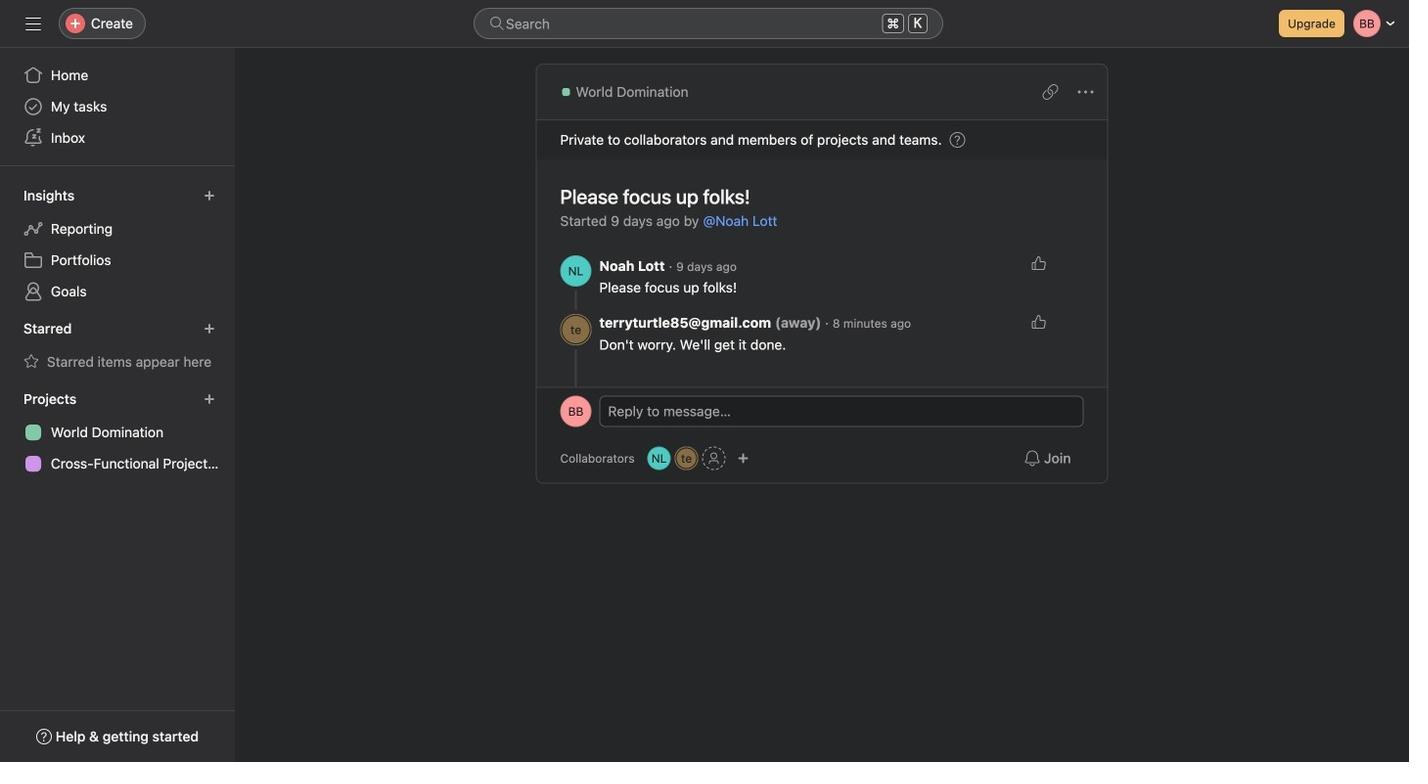 Task type: describe. For each thing, give the bounding box(es) containing it.
1 horizontal spatial add or remove collaborators image
[[738, 453, 750, 465]]

more actions image
[[1078, 84, 1094, 100]]

copy link image
[[1043, 84, 1059, 100]]

Search tasks, projects, and more text field
[[474, 8, 944, 39]]

add items to starred image
[[204, 323, 215, 335]]

new project or portfolio image
[[204, 394, 215, 405]]

global element
[[0, 48, 235, 165]]

hide sidebar image
[[25, 16, 41, 31]]

projects element
[[0, 382, 235, 484]]



Task type: locate. For each thing, give the bounding box(es) containing it.
new insights image
[[204, 190, 215, 202]]

open user profile image
[[561, 256, 592, 287]]

starred element
[[0, 311, 235, 382]]

0 vertical spatial 0 likes. click to like this message comment image
[[1032, 256, 1047, 271]]

None field
[[474, 8, 944, 39]]

open user profile image
[[561, 396, 592, 427]]

add or remove collaborators image
[[648, 447, 671, 470], [738, 453, 750, 465]]

0 horizontal spatial add or remove collaborators image
[[648, 447, 671, 470]]

1 vertical spatial 0 likes. click to like this message comment image
[[1032, 314, 1047, 330]]

0 likes. click to like this message comment image
[[1032, 256, 1047, 271], [1032, 314, 1047, 330]]

insights element
[[0, 178, 235, 311]]

2 0 likes. click to like this message comment image from the top
[[1032, 314, 1047, 330]]

1 0 likes. click to like this message comment image from the top
[[1032, 256, 1047, 271]]



Task type: vqa. For each thing, say whether or not it's contained in the screenshot.
Add task image to the middle
no



